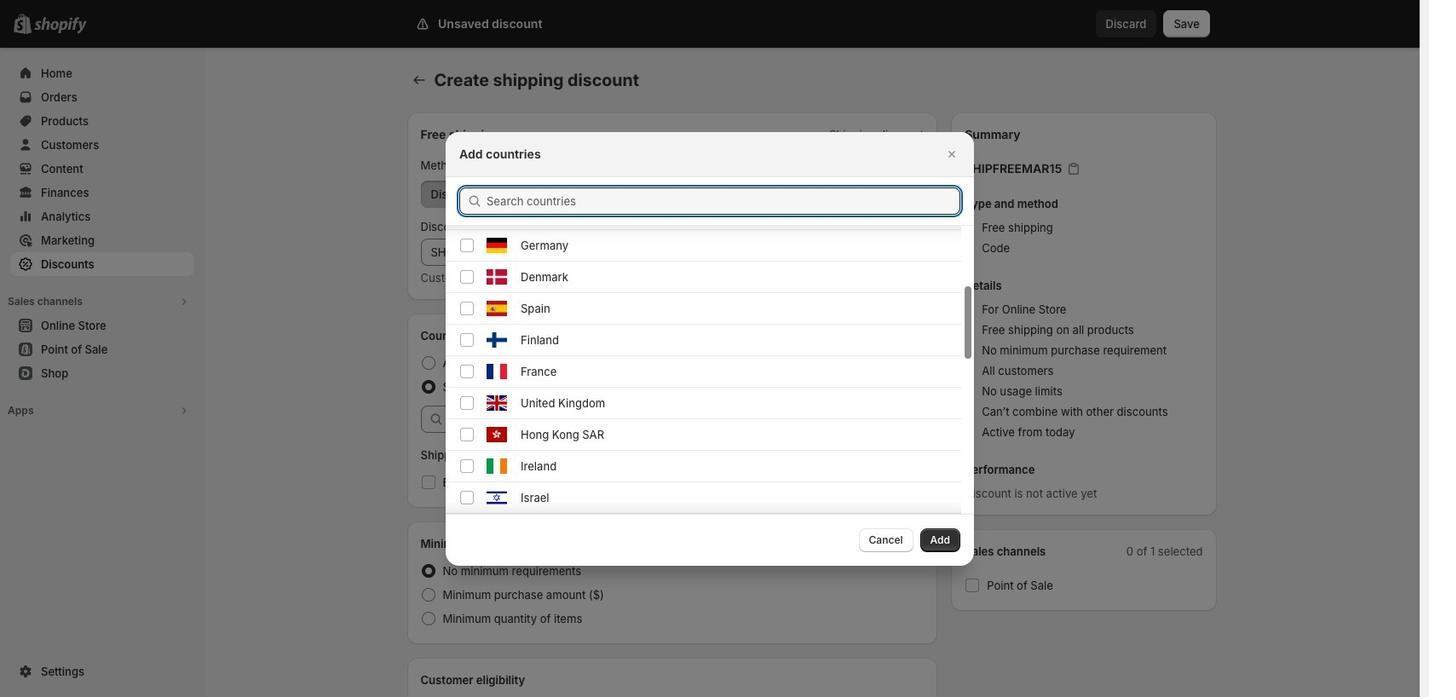 Task type: vqa. For each thing, say whether or not it's contained in the screenshot.
Shopify image
yes



Task type: locate. For each thing, give the bounding box(es) containing it.
dialog
[[0, 9, 1420, 697]]



Task type: describe. For each thing, give the bounding box(es) containing it.
Search countries text field
[[487, 187, 961, 214]]

shopify image
[[34, 17, 87, 34]]

checkbox element
[[446, 198, 961, 230]]



